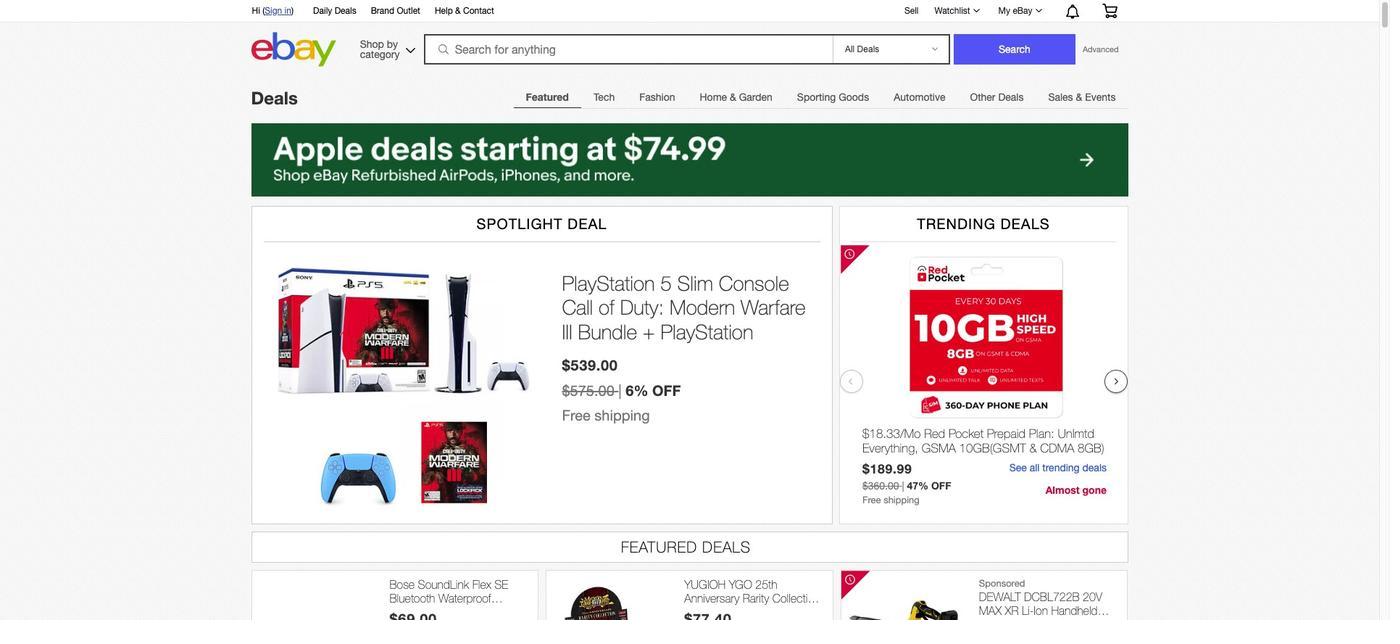 Task type: vqa. For each thing, say whether or not it's contained in the screenshot.
fuel tanks & filler necks link
no



Task type: describe. For each thing, give the bounding box(es) containing it.
1 vertical spatial playstation
[[661, 320, 754, 344]]

your shopping cart image
[[1102, 4, 1119, 18]]

warfare
[[741, 295, 806, 319]]

see
[[1010, 462, 1027, 474]]

account navigation
[[244, 0, 1129, 22]]

shop by category
[[360, 38, 400, 60]]

$18.33/mo red pocket prepaid plan: unimtd everything, gsma 10gb(gsmt & cdma 8gb) link
[[863, 426, 1107, 459]]

red
[[924, 426, 945, 441]]

0 horizontal spatial free
[[562, 407, 591, 423]]

yugioh
[[685, 578, 726, 591]]

sporting
[[798, 91, 836, 103]]

6%
[[626, 381, 649, 399]]

cdma
[[1040, 441, 1075, 456]]

featured for featured deals
[[621, 538, 698, 555]]

10gb(gsmt
[[959, 441, 1026, 456]]

yugioh ygo 25th anniversary rarity collection booster box ships 11/1
[[685, 578, 820, 619]]

apple deals starting at $74.99 shop ebay refurbished airpods, iphones, and more. image
[[251, 123, 1129, 196]]

li-
[[1022, 604, 1034, 617]]

bose soundlink flex se bluetooth waterproof speaker, certified refurbished link
[[390, 578, 531, 620]]

all
[[1030, 462, 1040, 474]]

booster
[[685, 606, 722, 619]]

shop by category button
[[354, 32, 419, 63]]

gone
[[1083, 484, 1107, 496]]

waterproof
[[439, 592, 491, 605]]

deals
[[1083, 462, 1107, 474]]

watchlist
[[935, 6, 971, 16]]

Search for anything text field
[[426, 36, 830, 63]]

speaker,
[[390, 606, 433, 619]]

spotlight
[[477, 215, 563, 232]]

5
[[661, 271, 672, 295]]

bose soundlink flex se bluetooth waterproof speaker, certified refurbished
[[390, 578, 509, 620]]

(
[[263, 6, 265, 16]]

& for events
[[1076, 91, 1083, 103]]

console
[[719, 271, 790, 295]]

everything,
[[863, 441, 918, 456]]

featured deals
[[621, 538, 751, 555]]

brand outlet link
[[371, 4, 421, 20]]

in
[[285, 6, 291, 16]]

& for contact
[[455, 6, 461, 16]]

hi ( sign in )
[[252, 6, 294, 16]]

ebay
[[1013, 6, 1033, 16]]

help & contact
[[435, 6, 494, 16]]

trending deals
[[917, 215, 1051, 232]]

by
[[387, 38, 398, 50]]

hi
[[252, 6, 260, 16]]

fashion link
[[627, 83, 688, 112]]

contact
[[463, 6, 494, 16]]

my
[[999, 6, 1011, 16]]

watchlist link
[[927, 2, 987, 20]]

unimtd
[[1058, 426, 1095, 441]]

trending
[[917, 215, 996, 232]]

deals for other deals
[[999, 91, 1024, 103]]

almost
[[1046, 484, 1080, 496]]

free shipping
[[562, 407, 650, 423]]

deals for trending deals
[[1001, 215, 1051, 232]]

sales & events link
[[1037, 83, 1129, 112]]

se
[[495, 578, 509, 591]]

my ebay link
[[991, 2, 1049, 20]]

20v
[[1083, 590, 1103, 603]]

bundle
[[578, 320, 637, 344]]

outlet
[[397, 6, 421, 16]]

advanced
[[1083, 45, 1119, 54]]

fashion
[[640, 91, 675, 103]]

box
[[725, 606, 744, 619]]

dewalt dcbl722b 20v max xr li-ion handheld blower (tool only) (5 a link
[[980, 590, 1121, 620]]

home & garden
[[700, 91, 773, 103]]

$575.00
[[562, 382, 615, 399]]

handheld
[[1052, 604, 1098, 617]]

blower
[[980, 618, 1012, 620]]

$189.99
[[863, 461, 912, 476]]

25th
[[756, 578, 778, 591]]

sell link
[[898, 6, 926, 16]]

0 vertical spatial playstation
[[562, 271, 655, 295]]

goods
[[839, 91, 870, 103]]

featured tab list
[[514, 82, 1129, 112]]

tech link
[[581, 83, 627, 112]]

spotlight deal
[[477, 215, 607, 232]]

bose
[[390, 578, 415, 591]]

max
[[980, 604, 1002, 617]]

sell
[[905, 6, 919, 16]]

(tool
[[1016, 618, 1038, 620]]



Task type: locate. For each thing, give the bounding box(es) containing it.
playstation down modern
[[661, 320, 754, 344]]

& inside account navigation
[[455, 6, 461, 16]]

soundlink
[[418, 578, 469, 591]]

prepaid
[[987, 426, 1026, 441]]

rarity
[[743, 592, 770, 605]]

0 vertical spatial shipping
[[595, 407, 650, 423]]

ion
[[1034, 604, 1049, 617]]

advanced link
[[1076, 35, 1126, 64]]

help & contact link
[[435, 4, 494, 20]]

almost gone
[[1046, 484, 1107, 496]]

category
[[360, 48, 400, 60]]

off right 6% at the left bottom of page
[[653, 381, 681, 399]]

playstation
[[562, 271, 655, 295], [661, 320, 754, 344]]

0 horizontal spatial shipping
[[595, 407, 650, 423]]

& inside the $18.33/mo red pocket prepaid plan: unimtd everything, gsma 10gb(gsmt & cdma 8gb)
[[1030, 441, 1037, 456]]

shop by category banner
[[244, 0, 1129, 70]]

deals for featured deals
[[703, 538, 751, 555]]

47%
[[907, 479, 929, 492]]

playstation 5 slim console call of duty: modern warfare iii bundle + playstation
[[562, 271, 806, 344]]

of
[[599, 295, 615, 319]]

duty:
[[620, 295, 664, 319]]

off
[[653, 381, 681, 399], [931, 479, 951, 492]]

other deals
[[971, 91, 1024, 103]]

slim
[[678, 271, 714, 295]]

1 horizontal spatial off
[[931, 479, 951, 492]]

deals inside 'featured' menu bar
[[999, 91, 1024, 103]]

$539.00
[[562, 356, 618, 373]]

featured for featured
[[526, 91, 569, 103]]

deals link
[[251, 88, 298, 108]]

daily deals link
[[313, 4, 357, 20]]

deals inside account navigation
[[335, 6, 357, 16]]

1 horizontal spatial featured
[[621, 538, 698, 555]]

0 horizontal spatial off
[[653, 381, 681, 399]]

deal
[[568, 215, 607, 232]]

1 vertical spatial |
[[902, 480, 904, 492]]

11/1
[[782, 606, 805, 619]]

featured left tech
[[526, 91, 569, 103]]

0 vertical spatial featured
[[526, 91, 569, 103]]

none submit inside shop by category banner
[[954, 34, 1076, 65]]

free inside $360.00 | 47% off free shipping
[[863, 495, 881, 505]]

featured up yugioh
[[621, 538, 698, 555]]

collection
[[773, 592, 820, 605]]

tech
[[594, 91, 615, 103]]

other deals link
[[958, 83, 1037, 112]]

other
[[971, 91, 996, 103]]

$18.33/mo red pocket prepaid plan: unimtd everything, gsma 10gb(gsmt & cdma 8gb)
[[863, 426, 1105, 456]]

see all trending deals link
[[1010, 462, 1107, 474]]

| left 47%
[[902, 480, 904, 492]]

gsma
[[922, 441, 956, 456]]

$360.00 | 47% off free shipping
[[863, 479, 951, 505]]

1 vertical spatial free
[[863, 495, 881, 505]]

trending
[[1043, 462, 1080, 474]]

1 horizontal spatial playstation
[[661, 320, 754, 344]]

& down plan:
[[1030, 441, 1037, 456]]

call
[[562, 295, 593, 319]]

1 horizontal spatial free
[[863, 495, 881, 505]]

deals for daily deals
[[335, 6, 357, 16]]

ygo
[[729, 578, 753, 591]]

featured menu bar
[[514, 82, 1129, 112]]

dewalt
[[980, 590, 1021, 603]]

daily
[[313, 6, 332, 16]]

| for 6%
[[619, 382, 622, 399]]

shipping inside $360.00 | 47% off free shipping
[[884, 495, 920, 505]]

sales & events
[[1049, 91, 1116, 103]]

anniversary
[[685, 592, 740, 605]]

& right sales
[[1076, 91, 1083, 103]]

sporting goods
[[798, 91, 870, 103]]

plan:
[[1029, 426, 1055, 441]]

home & garden link
[[688, 83, 785, 112]]

shipping down $575.00 | 6% off
[[595, 407, 650, 423]]

sponsored
[[980, 578, 1026, 589]]

1 vertical spatial shipping
[[884, 495, 920, 505]]

| inside $360.00 | 47% off free shipping
[[902, 480, 904, 492]]

flex
[[473, 578, 491, 591]]

0 vertical spatial off
[[653, 381, 681, 399]]

playstation up of at the left
[[562, 271, 655, 295]]

0 vertical spatial |
[[619, 382, 622, 399]]

& right help in the left of the page
[[455, 6, 461, 16]]

0 horizontal spatial playstation
[[562, 271, 655, 295]]

& for garden
[[730, 91, 737, 103]]

1 horizontal spatial |
[[902, 480, 904, 492]]

free down $575.00
[[562, 407, 591, 423]]

0 vertical spatial free
[[562, 407, 591, 423]]

sporting goods link
[[785, 83, 882, 112]]

yugioh ygo 25th anniversary rarity collection booster box ships 11/1 link
[[685, 578, 826, 619]]

automotive
[[894, 91, 946, 103]]

sign in link
[[265, 6, 291, 16]]

my ebay
[[999, 6, 1033, 16]]

1 horizontal spatial shipping
[[884, 495, 920, 505]]

help
[[435, 6, 453, 16]]

featured inside menu bar
[[526, 91, 569, 103]]

featured link
[[514, 83, 581, 112]]

None submit
[[954, 34, 1076, 65]]

off for 47%
[[931, 479, 951, 492]]

| for 47%
[[902, 480, 904, 492]]

certified
[[436, 606, 475, 619]]

pocket
[[949, 426, 984, 441]]

0 horizontal spatial featured
[[526, 91, 569, 103]]

free down $360.00
[[863, 495, 881, 505]]

| inside $575.00 | 6% off
[[619, 382, 622, 399]]

8gb)
[[1078, 441, 1105, 456]]

garden
[[739, 91, 773, 103]]

0 horizontal spatial |
[[619, 382, 622, 399]]

| left 6% at the left bottom of page
[[619, 382, 622, 399]]

sponsored dewalt dcbl722b 20v max xr li-ion handheld blower (tool only) (5 a
[[980, 578, 1103, 620]]

featured
[[526, 91, 569, 103], [621, 538, 698, 555]]

sign
[[265, 6, 282, 16]]

& right home
[[730, 91, 737, 103]]

1 vertical spatial off
[[931, 479, 951, 492]]

$575.00 | 6% off
[[562, 381, 681, 399]]

+
[[643, 320, 655, 344]]

$18.33/mo
[[863, 426, 921, 441]]

off for 6%
[[653, 381, 681, 399]]

bluetooth
[[390, 592, 435, 605]]

shipping down 47%
[[884, 495, 920, 505]]

1 vertical spatial featured
[[621, 538, 698, 555]]

off inside $360.00 | 47% off free shipping
[[931, 479, 951, 492]]

off right 47%
[[931, 479, 951, 492]]

xr
[[1005, 604, 1019, 617]]

dcbl722b
[[1025, 590, 1080, 603]]



